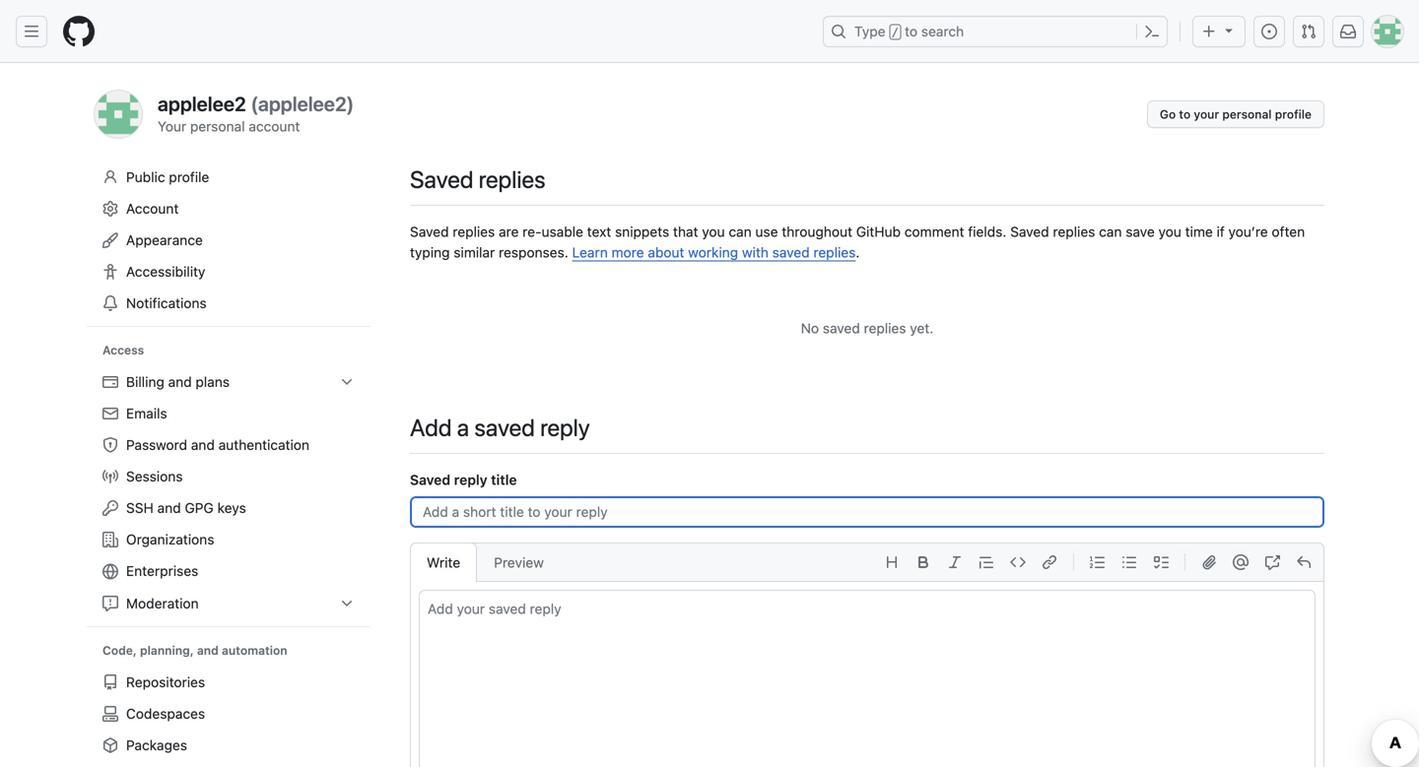 Task type: locate. For each thing, give the bounding box(es) containing it.
emails link
[[95, 398, 363, 430]]

planning,
[[140, 644, 194, 658]]

1 vertical spatial profile
[[169, 169, 209, 185]]

often
[[1272, 224, 1305, 240]]

add a comment tab list
[[410, 543, 561, 583]]

0 vertical spatial reply
[[540, 414, 590, 442]]

personal down the applelee2 on the left top
[[190, 118, 245, 135]]

code, planning, and automation
[[103, 644, 287, 658]]

cross reference image
[[1265, 555, 1280, 571]]

organization image
[[103, 532, 118, 548]]

profile down git pull request icon
[[1275, 107, 1312, 121]]

automation
[[222, 644, 287, 658]]

git pull request image
[[1301, 24, 1317, 39]]

applelee2 (applelee2) your personal account
[[158, 92, 354, 135]]

  text field
[[420, 591, 1315, 768]]

and inside dropdown button
[[168, 374, 192, 390]]

0 horizontal spatial saved
[[474, 414, 535, 442]]

you left time
[[1159, 224, 1182, 240]]

similar
[[454, 244, 495, 261]]

saved right no
[[823, 320, 860, 337]]

saved reply title
[[410, 472, 517, 488]]

/
[[892, 26, 899, 39]]

0 horizontal spatial reply
[[454, 472, 488, 488]]

and
[[168, 374, 192, 390], [191, 437, 215, 453], [157, 500, 181, 516], [197, 644, 219, 658]]

mail image
[[103, 406, 118, 422]]

1 vertical spatial reply
[[454, 472, 488, 488]]

saved down use
[[772, 244, 810, 261]]

no
[[801, 320, 819, 337]]

preview
[[494, 555, 544, 571]]

packages link
[[95, 730, 363, 762]]

gear image
[[103, 201, 118, 217]]

title
[[491, 472, 517, 488]]

billing
[[126, 374, 164, 390]]

code, planning, and automation list
[[95, 667, 363, 768]]

add
[[410, 414, 452, 442]]

codespaces
[[126, 706, 205, 722]]

write button
[[410, 543, 477, 583]]

profile
[[1275, 107, 1312, 121], [169, 169, 209, 185]]

1 vertical spatial saved
[[823, 320, 860, 337]]

throughout
[[782, 224, 853, 240]]

0 horizontal spatial you
[[702, 224, 725, 240]]

replies left the save
[[1053, 224, 1095, 240]]

notifications
[[126, 295, 207, 311]]

replies
[[479, 166, 546, 193], [453, 224, 495, 240], [1053, 224, 1095, 240], [814, 244, 856, 261], [864, 320, 906, 337]]

1 horizontal spatial personal
[[1223, 107, 1272, 121]]

password and authentication link
[[95, 430, 363, 461]]

saved for saved replies are re-usable text snippets that you can use throughout github comment fields.     saved replies can save you time if you're often typing similar responses.
[[410, 224, 449, 240]]

1 horizontal spatial to
[[1179, 107, 1191, 121]]

saved
[[410, 166, 474, 193], [410, 224, 449, 240], [1010, 224, 1049, 240], [410, 472, 451, 488]]

2 horizontal spatial saved
[[823, 320, 860, 337]]

access
[[103, 343, 144, 357]]

replies up are
[[479, 166, 546, 193]]

2 can from the left
[[1099, 224, 1122, 240]]

you
[[702, 224, 725, 240], [1159, 224, 1182, 240]]

1 vertical spatial to
[[1179, 107, 1191, 121]]

and down emails link
[[191, 437, 215, 453]]

and inside 'link'
[[191, 437, 215, 453]]

and for plans
[[168, 374, 192, 390]]

github
[[856, 224, 901, 240]]

1 horizontal spatial you
[[1159, 224, 1182, 240]]

save
[[1126, 224, 1155, 240]]

profile right public
[[169, 169, 209, 185]]

and right ssh
[[157, 500, 181, 516]]

type / to search
[[855, 23, 964, 39]]

learn more about working with saved replies link
[[572, 244, 856, 261]]

person image
[[103, 170, 118, 185]]

and for gpg
[[157, 500, 181, 516]]

can up with
[[729, 224, 752, 240]]

yet.
[[910, 320, 934, 337]]

paperclip image
[[1201, 555, 1217, 571]]

billing and plans
[[126, 374, 230, 390]]

about
[[648, 244, 684, 261]]

public
[[126, 169, 165, 185]]

packages
[[126, 738, 187, 754]]

usable
[[542, 224, 583, 240]]

with
[[742, 244, 769, 261]]

can left the save
[[1099, 224, 1122, 240]]

personal for to
[[1223, 107, 1272, 121]]

repositories link
[[95, 667, 363, 699]]

saved right the 'a'
[[474, 414, 535, 442]]

mention image
[[1233, 555, 1249, 571]]

public profile
[[126, 169, 209, 185]]

0 vertical spatial saved
[[772, 244, 810, 261]]

triangle down image
[[1221, 22, 1237, 38]]

0 horizontal spatial can
[[729, 224, 752, 240]]

go to your personal profile
[[1160, 107, 1312, 121]]

2 vertical spatial saved
[[474, 414, 535, 442]]

0 vertical spatial profile
[[1275, 107, 1312, 121]]

search
[[921, 23, 964, 39]]

personal right your
[[1223, 107, 1272, 121]]

organizations
[[126, 532, 214, 548]]

write
[[427, 555, 460, 571]]

your
[[1194, 107, 1219, 121]]

sessions
[[126, 469, 183, 485]]

1 horizontal spatial profile
[[1275, 107, 1312, 121]]

add a saved reply element
[[410, 470, 1325, 768]]

go
[[1160, 107, 1176, 121]]

learn more about working with saved replies .
[[572, 244, 860, 261]]

list unordered image
[[1122, 555, 1137, 571]]

package image
[[103, 738, 118, 754]]

key image
[[103, 501, 118, 516]]

and left plans
[[168, 374, 192, 390]]

text
[[587, 224, 611, 240]]

0 horizontal spatial personal
[[190, 118, 245, 135]]

0 vertical spatial to
[[905, 23, 918, 39]]

plus image
[[1201, 24, 1217, 39]]

go to your personal profile link
[[1147, 101, 1325, 128]]

to
[[905, 23, 918, 39], [1179, 107, 1191, 121]]

2 you from the left
[[1159, 224, 1182, 240]]

to right /
[[905, 23, 918, 39]]

to right go
[[1179, 107, 1191, 121]]

you up working on the top of page
[[702, 224, 725, 240]]

time
[[1185, 224, 1213, 240]]

1 horizontal spatial can
[[1099, 224, 1122, 240]]

replies up "similar"
[[453, 224, 495, 240]]

code,
[[103, 644, 137, 658]]

organizations link
[[95, 524, 363, 556]]

personal inside applelee2 (applelee2) your personal account
[[190, 118, 245, 135]]

personal
[[1223, 107, 1272, 121], [190, 118, 245, 135]]



Task type: vqa. For each thing, say whether or not it's contained in the screenshot.
suggestions LIST BOX
no



Task type: describe. For each thing, give the bounding box(es) containing it.
public profile link
[[95, 162, 363, 193]]

list ordered image
[[1090, 555, 1106, 571]]

ssh and gpg keys link
[[95, 493, 363, 524]]

password
[[126, 437, 187, 453]]

repo image
[[103, 675, 118, 691]]

account
[[126, 201, 179, 217]]

italic image
[[947, 555, 963, 571]]

learn
[[572, 244, 608, 261]]

paintbrush image
[[103, 233, 118, 248]]

and for authentication
[[191, 437, 215, 453]]

comment
[[905, 224, 964, 240]]

homepage image
[[63, 16, 95, 47]]

accessibility link
[[95, 256, 363, 288]]

globe image
[[103, 564, 118, 580]]

saved for saved replies
[[410, 166, 474, 193]]

(applelee2)
[[251, 92, 354, 115]]

authentication
[[218, 437, 309, 453]]

preview button
[[477, 543, 561, 583]]

0 horizontal spatial to
[[905, 23, 918, 39]]

bell image
[[103, 296, 118, 311]]

fields.
[[968, 224, 1007, 240]]

replies down throughout
[[814, 244, 856, 261]]

broadcast image
[[103, 469, 118, 485]]

notifications link
[[95, 288, 363, 319]]

add a saved reply
[[410, 414, 590, 442]]

ssh
[[126, 500, 154, 516]]

accessibility
[[126, 264, 205, 280]]

a
[[457, 414, 469, 442]]

  text field inside the add a saved reply element
[[420, 591, 1315, 768]]

accessibility image
[[103, 264, 118, 280]]

gpg
[[185, 500, 214, 516]]

appearance
[[126, 232, 203, 248]]

account
[[249, 118, 300, 135]]

.
[[856, 244, 860, 261]]

command palette image
[[1144, 24, 1160, 39]]

working
[[688, 244, 738, 261]]

no saved replies yet.
[[801, 320, 934, 337]]

1 horizontal spatial reply
[[540, 414, 590, 442]]

replies left yet.
[[864, 320, 906, 337]]

ssh and gpg keys
[[126, 500, 246, 516]]

plans
[[196, 374, 230, 390]]

saved replies are re-usable text snippets that you can use throughout github comment fields.     saved replies can save you time if you're often typing similar responses.
[[410, 224, 1305, 261]]

appearance link
[[95, 225, 363, 256]]

saved for saved reply title
[[410, 472, 451, 488]]

reply image
[[1296, 555, 1312, 571]]

@applelee2 image
[[95, 91, 142, 138]]

1 horizontal spatial saved
[[772, 244, 810, 261]]

moderation button
[[95, 588, 363, 620]]

more
[[612, 244, 644, 261]]

if
[[1217, 224, 1225, 240]]

quote image
[[979, 555, 995, 571]]

saved replies
[[410, 166, 546, 193]]

0 horizontal spatial profile
[[169, 169, 209, 185]]

use
[[755, 224, 778, 240]]

code image
[[1010, 555, 1026, 571]]

repositories
[[126, 675, 205, 691]]

you're
[[1229, 224, 1268, 240]]

account link
[[95, 193, 363, 225]]

Saved reply title text field
[[410, 497, 1325, 528]]

sessions link
[[95, 461, 363, 493]]

snippets
[[615, 224, 669, 240]]

billing and plans button
[[95, 367, 363, 398]]

reply inside the add a saved reply element
[[454, 472, 488, 488]]

1 can from the left
[[729, 224, 752, 240]]

type
[[855, 23, 886, 39]]

password and authentication
[[126, 437, 309, 453]]

emails
[[126, 406, 167, 422]]

codespaces link
[[95, 699, 363, 730]]

bold image
[[916, 555, 931, 571]]

issue opened image
[[1262, 24, 1277, 39]]

that
[[673, 224, 698, 240]]

shield lock image
[[103, 438, 118, 453]]

notifications image
[[1340, 24, 1356, 39]]

codespaces image
[[103, 707, 118, 722]]

and up 'repositories' link
[[197, 644, 219, 658]]

heading image
[[884, 555, 900, 571]]

re-
[[523, 224, 542, 240]]

link image
[[1042, 555, 1058, 571]]

access list
[[95, 367, 363, 620]]

keys
[[217, 500, 246, 516]]

responses.
[[499, 244, 569, 261]]

enterprises link
[[95, 556, 363, 588]]

typing
[[410, 244, 450, 261]]

personal for (applelee2)
[[190, 118, 245, 135]]

enterprises
[[126, 563, 198, 580]]

your
[[158, 118, 186, 135]]

moderation
[[126, 596, 199, 612]]

applelee2
[[158, 92, 246, 115]]

are
[[499, 224, 519, 240]]

1 you from the left
[[702, 224, 725, 240]]

tasklist image
[[1153, 555, 1169, 571]]



